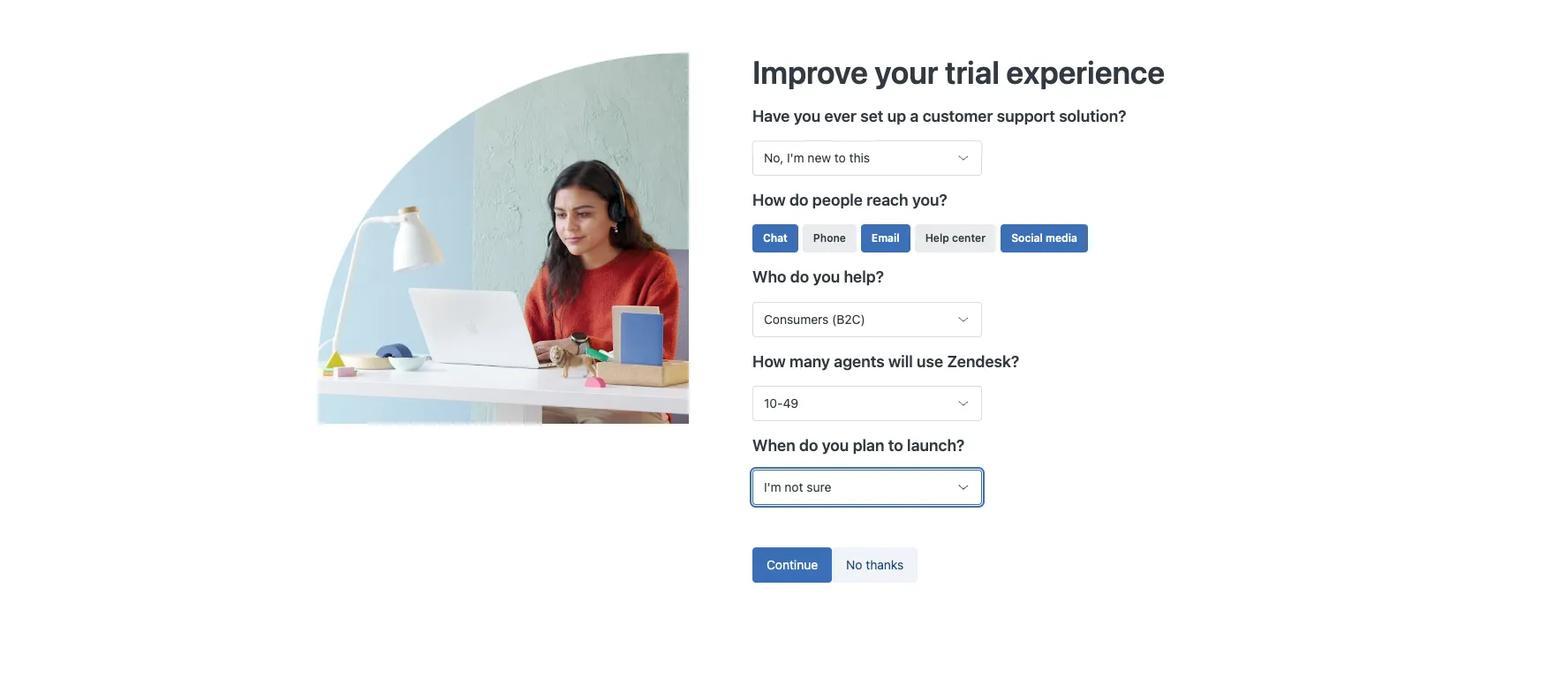 Task type: describe. For each thing, give the bounding box(es) containing it.
10-49
[[764, 396, 799, 411]]

consumers
[[764, 312, 829, 327]]

how do people reach you?
[[753, 191, 948, 210]]

no, i'm new to this
[[764, 150, 870, 166]]

chat button
[[753, 225, 799, 253]]

when do you plan to launch?
[[753, 436, 965, 455]]

1 horizontal spatial to
[[889, 436, 904, 455]]

do for how
[[790, 191, 809, 210]]

not
[[785, 480, 804, 495]]

a
[[911, 107, 919, 126]]

how for how do people reach you?
[[753, 191, 786, 210]]

to inside "popup button"
[[835, 150, 846, 166]]

how for how many agents will use zendesk?
[[753, 352, 786, 371]]

0 vertical spatial you
[[794, 107, 821, 126]]

zendesk?
[[948, 352, 1020, 371]]

support
[[997, 107, 1056, 126]]

no
[[847, 557, 863, 572]]

solution?
[[1060, 107, 1127, 126]]

ever
[[825, 107, 857, 126]]

set
[[861, 107, 884, 126]]

49
[[783, 396, 799, 411]]

have you ever set up a customer support solution?
[[753, 107, 1127, 126]]

customer service agent wearing a headset and sitting at a desk as balloons float through the air in celebration. image
[[318, 53, 753, 424]]

social
[[1012, 232, 1043, 245]]

new
[[808, 150, 831, 166]]

help
[[926, 232, 950, 245]]

i'm not sure
[[764, 480, 832, 495]]

continue
[[767, 557, 818, 572]]

reach
[[867, 191, 909, 210]]

plan
[[853, 436, 885, 455]]

chat
[[763, 232, 788, 245]]

10-
[[764, 396, 783, 411]]

experience
[[1007, 53, 1166, 91]]

no thanks button
[[832, 548, 918, 583]]

customer
[[923, 107, 994, 126]]

i'm inside popup button
[[764, 480, 782, 495]]

up
[[888, 107, 907, 126]]

no thanks
[[847, 557, 904, 572]]

media
[[1046, 232, 1078, 245]]

social media button
[[1001, 225, 1089, 253]]



Task type: locate. For each thing, give the bounding box(es) containing it.
when
[[753, 436, 796, 455]]

help?
[[844, 268, 884, 287]]

use
[[917, 352, 944, 371]]

no, i'm new to this button
[[753, 141, 983, 176]]

0 horizontal spatial to
[[835, 150, 846, 166]]

thanks
[[866, 557, 904, 572]]

social media
[[1012, 232, 1078, 245]]

consumers (b2c)
[[764, 312, 866, 327]]

2 vertical spatial you
[[822, 436, 849, 455]]

how up chat
[[753, 191, 786, 210]]

1 vertical spatial how
[[753, 352, 786, 371]]

phone
[[814, 232, 846, 245]]

have
[[753, 107, 790, 126]]

1 vertical spatial do
[[791, 268, 810, 287]]

(b2c)
[[832, 312, 866, 327]]

email
[[872, 232, 900, 245]]

you left plan
[[822, 436, 849, 455]]

to
[[835, 150, 846, 166], [889, 436, 904, 455]]

no,
[[764, 150, 784, 166]]

1 how from the top
[[753, 191, 786, 210]]

do left 'people'
[[790, 191, 809, 210]]

phone button
[[803, 225, 857, 253]]

you left ever
[[794, 107, 821, 126]]

you for who
[[813, 268, 840, 287]]

do right 'who'
[[791, 268, 810, 287]]

do for when
[[800, 436, 819, 455]]

to left 'this'
[[835, 150, 846, 166]]

many
[[790, 352, 831, 371]]

0 vertical spatial to
[[835, 150, 846, 166]]

1 vertical spatial i'm
[[764, 480, 782, 495]]

i'm inside "popup button"
[[787, 150, 805, 166]]

improve
[[753, 53, 868, 91]]

1 vertical spatial you
[[813, 268, 840, 287]]

you for when
[[822, 436, 849, 455]]

i'm not sure button
[[753, 470, 983, 505]]

launch?
[[908, 436, 965, 455]]

do
[[790, 191, 809, 210], [791, 268, 810, 287], [800, 436, 819, 455]]

who
[[753, 268, 787, 287]]

center
[[953, 232, 986, 245]]

you left help?
[[813, 268, 840, 287]]

email button
[[861, 225, 911, 253]]

this
[[850, 150, 870, 166]]

sure
[[807, 480, 832, 495]]

people
[[813, 191, 863, 210]]

0 horizontal spatial i'm
[[764, 480, 782, 495]]

i'm
[[787, 150, 805, 166], [764, 480, 782, 495]]

i'm right no,
[[787, 150, 805, 166]]

who do you help?
[[753, 268, 884, 287]]

how left many
[[753, 352, 786, 371]]

10-49 button
[[753, 386, 983, 421]]

you?
[[913, 191, 948, 210]]

0 vertical spatial how
[[753, 191, 786, 210]]

how many agents will use zendesk?
[[753, 352, 1020, 371]]

continue button
[[753, 548, 832, 583]]

to right plan
[[889, 436, 904, 455]]

1 horizontal spatial i'm
[[787, 150, 805, 166]]

2 how from the top
[[753, 352, 786, 371]]

0 vertical spatial do
[[790, 191, 809, 210]]

agents
[[834, 352, 885, 371]]

help center
[[926, 232, 986, 245]]

1 vertical spatial to
[[889, 436, 904, 455]]

do right when
[[800, 436, 819, 455]]

do for who
[[791, 268, 810, 287]]

your
[[875, 53, 939, 91]]

help center button
[[915, 225, 997, 253]]

consumers (b2c) button
[[753, 302, 983, 337]]

trial
[[945, 53, 1000, 91]]

will
[[889, 352, 913, 371]]

you
[[794, 107, 821, 126], [813, 268, 840, 287], [822, 436, 849, 455]]

i'm left not
[[764, 480, 782, 495]]

how
[[753, 191, 786, 210], [753, 352, 786, 371]]

2 vertical spatial do
[[800, 436, 819, 455]]

improve your trial experience
[[753, 53, 1166, 91]]

0 vertical spatial i'm
[[787, 150, 805, 166]]



Task type: vqa. For each thing, say whether or not it's contained in the screenshot.
the I'm in the No, I'M New To This popup button
no



